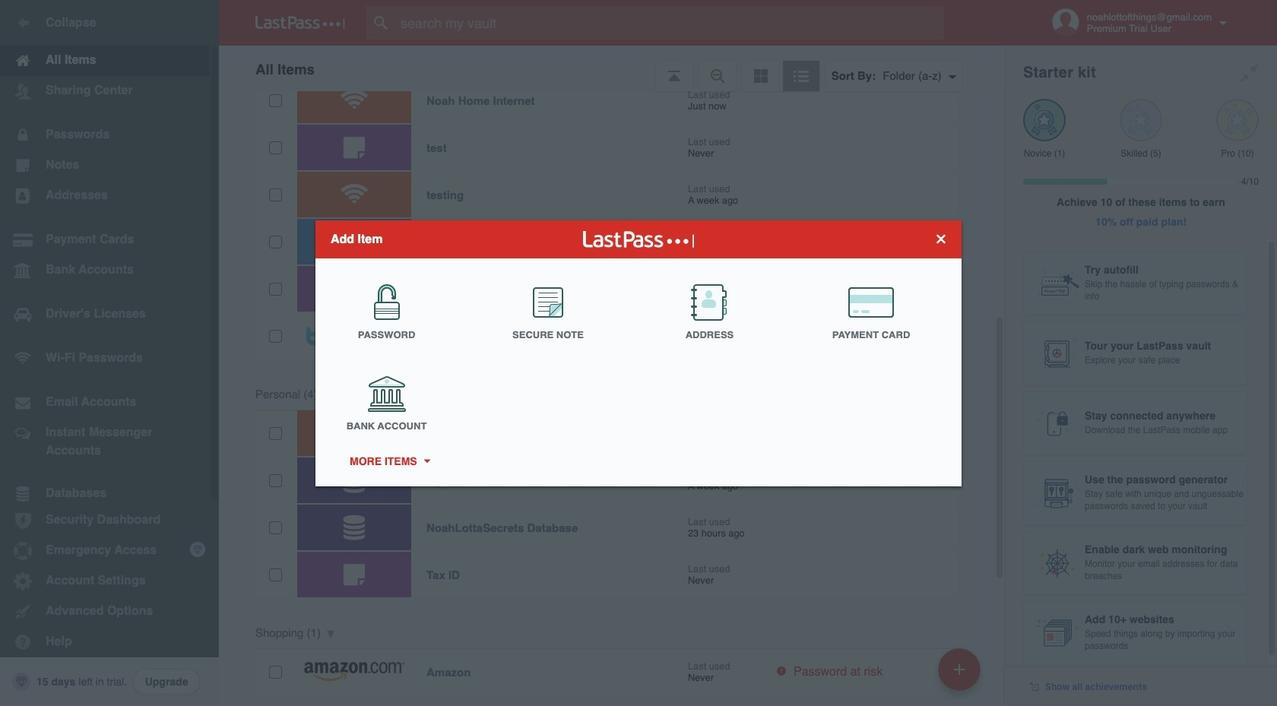 Task type: describe. For each thing, give the bounding box(es) containing it.
lastpass image
[[256, 16, 345, 30]]

Search search field
[[367, 6, 974, 40]]

search my vault text field
[[367, 6, 974, 40]]



Task type: locate. For each thing, give the bounding box(es) containing it.
caret right image
[[421, 459, 432, 463]]

new item image
[[955, 664, 965, 675]]

vault options navigation
[[219, 46, 1005, 91]]

dialog
[[316, 220, 962, 486]]

new item navigation
[[933, 644, 990, 707]]

main navigation navigation
[[0, 0, 219, 707]]



